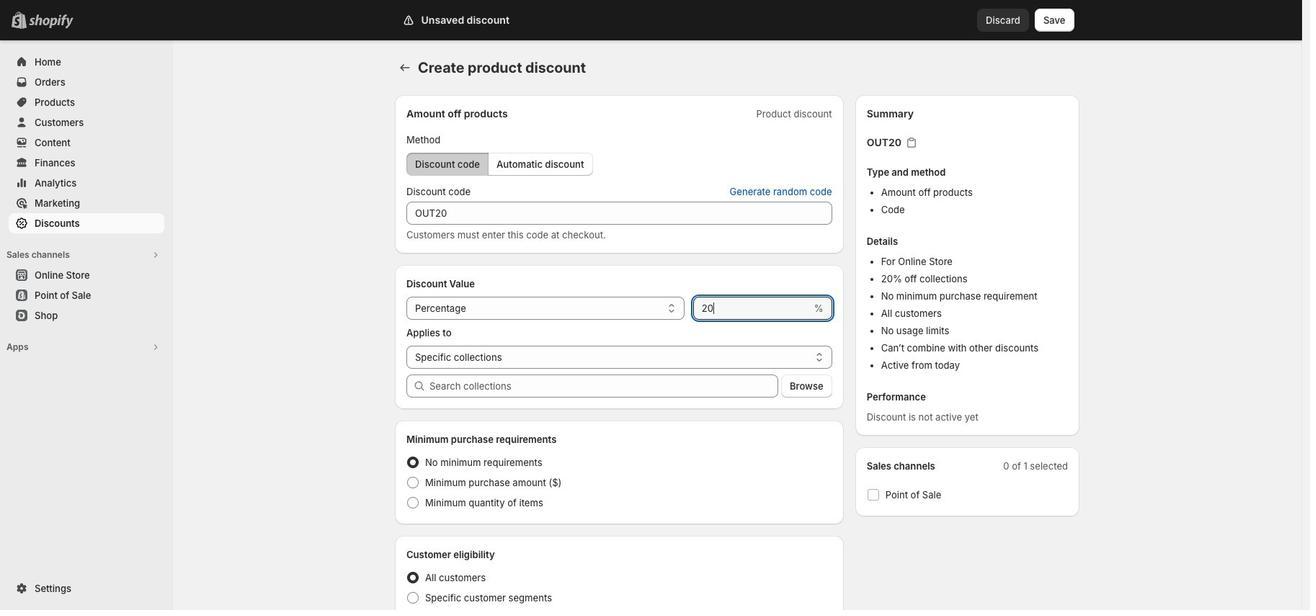 Task type: locate. For each thing, give the bounding box(es) containing it.
shopify image
[[29, 14, 74, 29]]

None text field
[[407, 202, 832, 225]]

None text field
[[693, 297, 812, 320]]



Task type: vqa. For each thing, say whether or not it's contained in the screenshot.
Checkout
no



Task type: describe. For each thing, give the bounding box(es) containing it.
Search collections text field
[[430, 375, 779, 398]]



